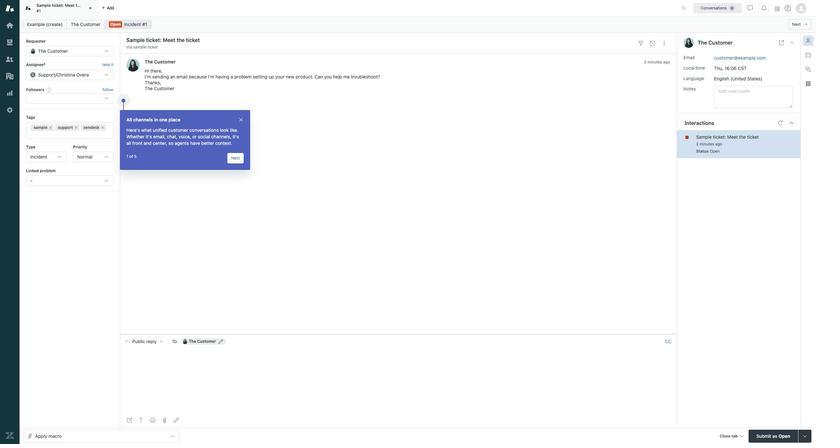 Task type: describe. For each thing, give the bounding box(es) containing it.
as
[[773, 434, 778, 439]]

2 i'm from the left
[[208, 74, 214, 80]]

email
[[684, 55, 695, 60]]

close image
[[790, 40, 795, 45]]

5
[[134, 154, 137, 159]]

incident button
[[26, 152, 66, 162]]

zendesk image
[[6, 432, 14, 440]]

one
[[159, 117, 167, 123]]

email
[[177, 74, 188, 80]]

channels,
[[211, 134, 231, 139]]

tabs tab list
[[20, 0, 675, 16]]

unified
[[153, 127, 167, 133]]

0 vertical spatial 2 minutes ago text field
[[644, 60, 670, 65]]

admin image
[[6, 106, 14, 114]]

new
[[286, 74, 294, 80]]

apps image
[[806, 81, 811, 86]]

it
[[111, 62, 113, 67]]

thanks,
[[145, 80, 161, 86]]

all
[[126, 117, 132, 123]]

sample for sample ticket: meet the ticket 2 minutes ago status open
[[696, 134, 712, 140]]

sending
[[152, 74, 169, 80]]

1 of 5 next
[[126, 154, 240, 161]]

insert emojis image
[[150, 418, 155, 423]]

me
[[343, 74, 350, 80]]

tab containing sample ticket: meet the ticket
[[20, 0, 98, 16]]

1
[[126, 154, 128, 159]]

whether
[[126, 134, 144, 139]]

ticket for sample ticket: meet the ticket #1
[[83, 3, 94, 8]]

social
[[198, 134, 210, 139]]

can
[[315, 74, 323, 80]]

the customer up thu,
[[698, 40, 733, 46]]

english (united states)
[[714, 76, 763, 81]]

states)
[[748, 76, 763, 81]]

chat,
[[167, 134, 177, 139]]

linked problem
[[26, 168, 56, 173]]

follow button
[[103, 87, 113, 93]]

linked
[[26, 168, 39, 173]]

here's
[[126, 127, 140, 133]]

the inside secondary element
[[71, 22, 79, 27]]

customer@example.com
[[714, 55, 766, 60]]

in
[[154, 117, 158, 123]]

2 minutes ago
[[644, 60, 670, 65]]

problem inside the hi there, i'm sending an email because i'm having a problem setting up your new product. can you help me troubleshoot? thanks, the customer
[[234, 74, 252, 80]]

take it
[[102, 62, 113, 67]]

events image
[[650, 41, 655, 46]]

2 it's from the left
[[233, 134, 239, 139]]

status
[[696, 149, 709, 154]]

incident
[[30, 154, 47, 160]]

0 horizontal spatial ago
[[663, 60, 670, 65]]

the customer right customer@example.com image
[[189, 339, 216, 344]]

or
[[192, 134, 197, 139]]

conversations
[[701, 5, 727, 10]]

zendesk products image
[[775, 6, 780, 11]]

setting
[[253, 74, 267, 80]]

channels
[[133, 117, 153, 123]]

example (create) button
[[23, 20, 67, 29]]

example
[[27, 22, 45, 27]]

all channels in one place
[[126, 117, 180, 123]]

have
[[190, 140, 200, 146]]

interactions
[[685, 120, 714, 126]]

1 vertical spatial ticket
[[148, 45, 158, 50]]

front
[[132, 140, 142, 146]]

get started image
[[6, 21, 14, 30]]

customer
[[168, 127, 188, 133]]

the inside the hi there, i'm sending an email because i'm having a problem setting up your new product. can you help me troubleshoot? thanks, the customer
[[145, 86, 153, 91]]

normal button
[[73, 152, 113, 162]]

next inside button
[[792, 22, 801, 27]]

next inside 1 of 5 next
[[231, 156, 240, 161]]

customer up customer@example.com
[[709, 40, 733, 46]]

(create)
[[46, 22, 63, 27]]

local
[[684, 65, 695, 71]]

cc
[[665, 339, 672, 344]]

conversations button
[[694, 3, 742, 13]]

customers image
[[6, 55, 14, 64]]

notes
[[684, 86, 696, 91]]

edit user image
[[219, 339, 223, 344]]

look
[[220, 127, 229, 133]]

the for sample ticket: meet the ticket #1
[[76, 3, 82, 8]]

open link
[[105, 20, 151, 29]]

of
[[129, 154, 133, 159]]

take it button
[[102, 62, 113, 68]]

#1
[[36, 8, 41, 13]]

a
[[231, 74, 233, 80]]

customer@example.com image
[[182, 339, 188, 344]]

all
[[126, 140, 131, 146]]

voice,
[[179, 134, 191, 139]]

here's what unified customer conversations look like. whether it's email, chat, voice, or social channels, it's all front and center, so agents have better context.
[[126, 127, 239, 146]]

0 vertical spatial minutes
[[648, 60, 662, 65]]

cc button
[[665, 339, 672, 345]]

english
[[714, 76, 729, 81]]

the customer inside secondary element
[[71, 22, 101, 27]]

1 i'm from the left
[[145, 74, 151, 80]]

help
[[333, 74, 342, 80]]

product.
[[296, 74, 314, 80]]



Task type: vqa. For each thing, say whether or not it's contained in the screenshot.
"Can"
yes



Task type: locate. For each thing, give the bounding box(es) containing it.
ticket for sample ticket: meet the ticket 2 minutes ago status open
[[747, 134, 759, 140]]

an
[[170, 74, 175, 80]]

close image inside all channels in one place dialog
[[239, 117, 244, 123]]

1 horizontal spatial 2
[[696, 142, 699, 146]]

local time
[[684, 65, 705, 71]]

place
[[169, 117, 180, 123]]

1 horizontal spatial it's
[[233, 134, 239, 139]]

conversations
[[189, 127, 219, 133]]

0 vertical spatial ago
[[663, 60, 670, 65]]

customer down sending
[[154, 86, 174, 91]]

1 vertical spatial open
[[710, 149, 720, 154]]

the down sample ticket: meet the ticket #1
[[71, 22, 79, 27]]

next up close icon
[[792, 22, 801, 27]]

the right user icon
[[698, 40, 707, 46]]

the customer
[[71, 22, 101, 27], [698, 40, 733, 46], [145, 59, 176, 65], [189, 339, 216, 344]]

via sample ticket
[[126, 45, 158, 50]]

problem right a
[[234, 74, 252, 80]]

so
[[168, 140, 173, 146]]

center,
[[153, 140, 167, 146]]

the
[[71, 22, 79, 27], [698, 40, 707, 46], [145, 59, 153, 65], [145, 86, 153, 91], [189, 339, 196, 344]]

view more details image
[[779, 40, 784, 45]]

hi there, i'm sending an email because i'm having a problem setting up your new product. can you help me troubleshoot? thanks, the customer
[[145, 68, 380, 91]]

Subject field
[[125, 36, 634, 44]]

open inside 'link'
[[110, 22, 121, 27]]

customer up there, at top
[[154, 59, 176, 65]]

problem
[[234, 74, 252, 80], [40, 168, 56, 173]]

sample for sample ticket: meet the ticket #1
[[36, 3, 51, 8]]

meet
[[65, 3, 75, 8], [727, 134, 738, 140]]

customer left edit user icon
[[197, 339, 216, 344]]

ticket:
[[52, 3, 64, 8], [713, 134, 726, 140]]

0 vertical spatial 2
[[644, 60, 647, 65]]

sample
[[133, 45, 147, 50]]

ticket
[[83, 3, 94, 8], [148, 45, 158, 50], [747, 134, 759, 140]]

it's up and
[[146, 134, 152, 139]]

1 vertical spatial sample
[[696, 134, 712, 140]]

having
[[216, 74, 229, 80]]

ago inside the sample ticket: meet the ticket 2 minutes ago status open
[[716, 142, 722, 146]]

next button inside all channels in one place dialog
[[227, 153, 244, 164]]

0 horizontal spatial next
[[231, 156, 240, 161]]

the customer link up there, at top
[[145, 59, 176, 65]]

1 horizontal spatial i'm
[[208, 74, 214, 80]]

0 vertical spatial ticket
[[83, 3, 94, 8]]

0 vertical spatial sample
[[36, 3, 51, 8]]

1 vertical spatial next
[[231, 156, 240, 161]]

the right customer@example.com image
[[189, 339, 196, 344]]

it's
[[146, 134, 152, 139], [233, 134, 239, 139]]

0 vertical spatial close image
[[87, 5, 94, 11]]

2 minutes ago text field down "events" 'icon'
[[644, 60, 670, 65]]

better
[[201, 140, 214, 146]]

thu,
[[714, 65, 724, 71]]

ticket: up '(create)'
[[52, 3, 64, 8]]

tab
[[20, 0, 98, 16]]

1 horizontal spatial 2 minutes ago text field
[[696, 142, 722, 146]]

sample inside the sample ticket: meet the ticket 2 minutes ago status open
[[696, 134, 712, 140]]

0 vertical spatial the
[[76, 3, 82, 8]]

0 horizontal spatial ticket
[[83, 3, 94, 8]]

0 horizontal spatial close image
[[87, 5, 94, 11]]

1 horizontal spatial open
[[710, 149, 720, 154]]

0 vertical spatial open
[[110, 22, 121, 27]]

1 horizontal spatial close image
[[239, 117, 244, 123]]

normal
[[77, 154, 92, 160]]

take
[[102, 62, 110, 67]]

0 vertical spatial the customer link
[[67, 20, 105, 29]]

time
[[696, 65, 705, 71]]

submit
[[757, 434, 772, 439]]

the inside the sample ticket: meet the ticket 2 minutes ago status open
[[739, 134, 746, 140]]

1 horizontal spatial the
[[739, 134, 746, 140]]

problem down the incident popup button
[[40, 168, 56, 173]]

0 horizontal spatial the
[[76, 3, 82, 8]]

meet inside sample ticket: meet the ticket #1
[[65, 3, 75, 8]]

sample ticket: meet the ticket 2 minutes ago status open
[[696, 134, 759, 154]]

1 horizontal spatial next button
[[789, 19, 811, 30]]

1 vertical spatial ticket:
[[713, 134, 726, 140]]

what
[[141, 127, 152, 133]]

open inside the sample ticket: meet the ticket 2 minutes ago status open
[[710, 149, 720, 154]]

i'm down hi
[[145, 74, 151, 80]]

next
[[792, 22, 801, 27], [231, 156, 240, 161]]

main element
[[0, 0, 20, 444]]

1 vertical spatial meet
[[727, 134, 738, 140]]

secondary element
[[20, 18, 816, 31]]

2
[[644, 60, 647, 65], [696, 142, 699, 146]]

priority
[[73, 145, 87, 149]]

the for sample ticket: meet the ticket 2 minutes ago status open
[[739, 134, 746, 140]]

sample
[[36, 3, 51, 8], [696, 134, 712, 140]]

all channels in one place dialog
[[120, 110, 250, 170]]

1 horizontal spatial ticket
[[148, 45, 158, 50]]

1 vertical spatial ago
[[716, 142, 722, 146]]

2 minutes ago text field up status
[[696, 142, 722, 146]]

close image inside tabs tab list
[[87, 5, 94, 11]]

ticket: for sample ticket: meet the ticket #1
[[52, 3, 64, 8]]

next button up customer context "image"
[[789, 19, 811, 30]]

customer inside the hi there, i'm sending an email because i'm having a problem setting up your new product. can you help me troubleshoot? thanks, the customer
[[154, 86, 174, 91]]

next button down context.
[[227, 153, 244, 164]]

close image
[[87, 5, 94, 11], [239, 117, 244, 123]]

minutes
[[648, 60, 662, 65], [700, 142, 714, 146]]

sample inside sample ticket: meet the ticket #1
[[36, 3, 51, 8]]

minutes inside the sample ticket: meet the ticket 2 minutes ago status open
[[700, 142, 714, 146]]

customer down sample ticket: meet the ticket #1
[[80, 22, 101, 27]]

0 horizontal spatial i'm
[[145, 74, 151, 80]]

2 inside the sample ticket: meet the ticket 2 minutes ago status open
[[696, 142, 699, 146]]

email,
[[153, 134, 166, 139]]

1 vertical spatial 2
[[696, 142, 699, 146]]

1 vertical spatial minutes
[[700, 142, 714, 146]]

sample ticket: meet the ticket #1
[[36, 3, 94, 13]]

zendesk support image
[[6, 4, 14, 13]]

1 vertical spatial problem
[[40, 168, 56, 173]]

1 horizontal spatial problem
[[234, 74, 252, 80]]

sample up #1
[[36, 3, 51, 8]]

sample up status
[[696, 134, 712, 140]]

submit as open
[[757, 434, 791, 439]]

customer
[[80, 22, 101, 27], [709, 40, 733, 46], [154, 59, 176, 65], [154, 86, 174, 91], [197, 339, 216, 344]]

(united
[[731, 76, 746, 81]]

reporting image
[[6, 89, 14, 97]]

via
[[126, 45, 132, 50]]

add attachment image
[[162, 418, 167, 423]]

type
[[26, 145, 35, 149]]

1 horizontal spatial ago
[[716, 142, 722, 146]]

and
[[144, 140, 152, 146]]

1 horizontal spatial sample
[[696, 134, 712, 140]]

next down context.
[[231, 156, 240, 161]]

ticket inside the sample ticket: meet the ticket 2 minutes ago status open
[[747, 134, 759, 140]]

ticket: down the interactions
[[713, 134, 726, 140]]

0 horizontal spatial ticket:
[[52, 3, 64, 8]]

to
[[172, 339, 177, 344]]

1 vertical spatial the
[[739, 134, 746, 140]]

the customer down sample ticket: meet the ticket #1
[[71, 22, 101, 27]]

2 horizontal spatial open
[[779, 434, 791, 439]]

the customer up there, at top
[[145, 59, 176, 65]]

ticket inside sample ticket: meet the ticket #1
[[83, 3, 94, 8]]

draft mode image
[[127, 418, 132, 423]]

like.
[[230, 127, 238, 133]]

next button
[[789, 19, 811, 30], [227, 153, 244, 164]]

1 vertical spatial close image
[[239, 117, 244, 123]]

meet inside the sample ticket: meet the ticket 2 minutes ago status open
[[727, 134, 738, 140]]

0 horizontal spatial minutes
[[648, 60, 662, 65]]

0 vertical spatial next
[[792, 22, 801, 27]]

the
[[76, 3, 82, 8], [739, 134, 746, 140]]

language
[[684, 75, 704, 81]]

the customer link inside secondary element
[[67, 20, 105, 29]]

2 vertical spatial open
[[779, 434, 791, 439]]

customer inside secondary element
[[80, 22, 101, 27]]

the customer link down sample ticket: meet the ticket #1
[[67, 20, 105, 29]]

avatar image
[[126, 59, 139, 72]]

the down the thanks, at left
[[145, 86, 153, 91]]

organizations image
[[6, 72, 14, 80]]

1 it's from the left
[[146, 134, 152, 139]]

0 horizontal spatial problem
[[40, 168, 56, 173]]

0 horizontal spatial 2 minutes ago text field
[[644, 60, 670, 65]]

0 horizontal spatial sample
[[36, 3, 51, 8]]

Add user notes text field
[[714, 86, 793, 108]]

0 horizontal spatial meet
[[65, 3, 75, 8]]

thu, 16:06 cst
[[714, 65, 747, 71]]

up
[[269, 74, 274, 80]]

0 horizontal spatial 2
[[644, 60, 647, 65]]

0 vertical spatial ticket:
[[52, 3, 64, 8]]

minutes down "events" 'icon'
[[648, 60, 662, 65]]

the up hi
[[145, 59, 153, 65]]

example (create)
[[27, 22, 63, 27]]

1 horizontal spatial minutes
[[700, 142, 714, 146]]

0 horizontal spatial the customer link
[[67, 20, 105, 29]]

meet for sample ticket: meet the ticket #1
[[65, 3, 75, 8]]

because
[[189, 74, 207, 80]]

0 horizontal spatial it's
[[146, 134, 152, 139]]

ticket: for sample ticket: meet the ticket 2 minutes ago status open
[[713, 134, 726, 140]]

hi
[[145, 68, 149, 74]]

ticket: inside sample ticket: meet the ticket #1
[[52, 3, 64, 8]]

user image
[[684, 37, 694, 48]]

0 horizontal spatial next button
[[227, 153, 244, 164]]

0 vertical spatial meet
[[65, 3, 75, 8]]

customer context image
[[806, 38, 811, 43]]

get help image
[[785, 5, 791, 11]]

1 horizontal spatial the customer link
[[145, 59, 176, 65]]

2 horizontal spatial ticket
[[747, 134, 759, 140]]

you
[[324, 74, 332, 80]]

ticket: inside the sample ticket: meet the ticket 2 minutes ago status open
[[713, 134, 726, 140]]

minutes up status
[[700, 142, 714, 146]]

troubleshoot?
[[351, 74, 380, 80]]

1 horizontal spatial ticket:
[[713, 134, 726, 140]]

knowledge image
[[806, 52, 811, 58]]

format text image
[[138, 418, 144, 423]]

1 vertical spatial the customer link
[[145, 59, 176, 65]]

it's down like.
[[233, 134, 239, 139]]

1 horizontal spatial next
[[792, 22, 801, 27]]

0 horizontal spatial open
[[110, 22, 121, 27]]

cst
[[738, 65, 747, 71]]

0 vertical spatial next button
[[789, 19, 811, 30]]

add link (cmd k) image
[[174, 418, 179, 423]]

views image
[[6, 38, 14, 47]]

the customer link
[[67, 20, 105, 29], [145, 59, 176, 65]]

agents
[[175, 140, 189, 146]]

2 vertical spatial ticket
[[747, 134, 759, 140]]

1 vertical spatial 2 minutes ago text field
[[696, 142, 722, 146]]

your
[[275, 74, 285, 80]]

i'm left having
[[208, 74, 214, 80]]

i'm
[[145, 74, 151, 80], [208, 74, 214, 80]]

there,
[[150, 68, 163, 74]]

1 vertical spatial next button
[[227, 153, 244, 164]]

1 horizontal spatial meet
[[727, 134, 738, 140]]

the inside sample ticket: meet the ticket #1
[[76, 3, 82, 8]]

0 vertical spatial problem
[[234, 74, 252, 80]]

meet for sample ticket: meet the ticket 2 minutes ago status open
[[727, 134, 738, 140]]

2 minutes ago text field
[[644, 60, 670, 65], [696, 142, 722, 146]]

16:06
[[725, 65, 737, 71]]



